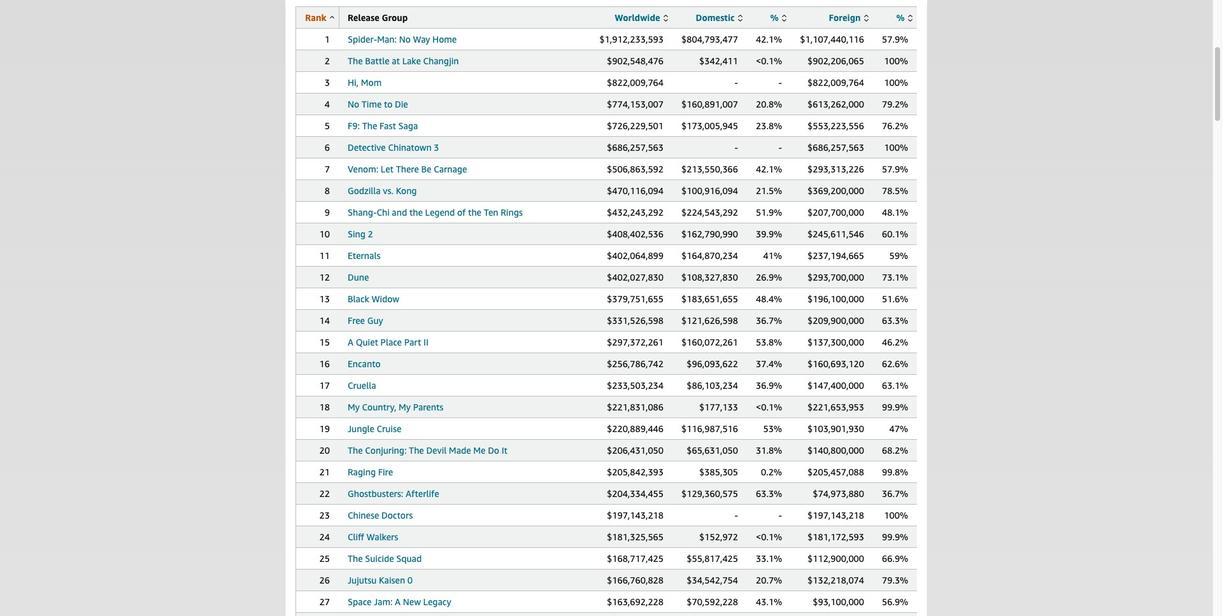 Task type: locate. For each thing, give the bounding box(es) containing it.
0 vertical spatial 3
[[325, 77, 330, 88]]

$132,218,074
[[808, 575, 864, 586]]

62.6%
[[882, 359, 908, 369]]

1 horizontal spatial the
[[468, 207, 482, 218]]

0 horizontal spatial a
[[348, 337, 354, 348]]

2 99.9% from the top
[[882, 532, 908, 543]]

domestic link
[[696, 12, 743, 23]]

- down 23.8%
[[779, 142, 782, 153]]

legend
[[425, 207, 455, 218]]

$1,912,233,593
[[600, 34, 664, 45]]

% right domestic 'link'
[[770, 12, 779, 23]]

3 up 4
[[325, 77, 330, 88]]

0 horizontal spatial my
[[348, 402, 360, 413]]

$166,760,828
[[607, 575, 664, 586]]

57.9% for $1,107,440,116
[[882, 34, 908, 45]]

<0.1%
[[756, 55, 782, 66], [756, 402, 782, 413], [756, 532, 782, 543]]

$121,626,598
[[682, 315, 738, 326]]

% right foreign link
[[896, 12, 905, 23]]

18
[[319, 402, 330, 413]]

2 the from the left
[[468, 207, 482, 218]]

cliff walkers link
[[348, 532, 398, 543]]

the
[[410, 207, 423, 218], [468, 207, 482, 218]]

to
[[384, 99, 393, 110]]

2 57.9% from the top
[[882, 164, 908, 175]]

godzilla
[[348, 185, 381, 196]]

1 vertical spatial 3
[[434, 142, 439, 153]]

my country, my parents
[[348, 402, 444, 413]]

made
[[449, 445, 471, 456]]

99.9% up 66.9%
[[882, 532, 908, 543]]

20
[[319, 445, 330, 456]]

ghostbusters: afterlife link
[[348, 489, 439, 499]]

0 vertical spatial 99.9%
[[882, 402, 908, 413]]

space jam: a new legacy
[[348, 597, 451, 608]]

domestic
[[696, 12, 735, 23]]

1 horizontal spatial %
[[896, 12, 905, 23]]

24
[[319, 532, 330, 543]]

a left new
[[395, 597, 401, 608]]

3 up carnage
[[434, 142, 439, 153]]

$369,200,000
[[808, 185, 864, 196]]

0 horizontal spatial 3
[[325, 77, 330, 88]]

2 $822,009,764 from the left
[[808, 77, 864, 88]]

$160,072,261
[[682, 337, 738, 348]]

venom: let there be carnage
[[348, 164, 467, 175]]

99.9% down 63.1%
[[882, 402, 908, 413]]

be
[[421, 164, 432, 175]]

$207,700,000
[[808, 207, 864, 218]]

1 $197,143,218 from the left
[[607, 510, 664, 521]]

% for 1st % "link" from right
[[896, 12, 905, 23]]

0 horizontal spatial the
[[410, 207, 423, 218]]

$822,009,764 down $902,548,476
[[607, 77, 664, 88]]

$103,901,930
[[808, 424, 864, 434]]

42.1% up 21.5%
[[756, 164, 782, 175]]

$402,027,830
[[607, 272, 664, 283]]

$197,143,218
[[607, 510, 664, 521], [808, 510, 864, 521]]

42.1% right $804,793,477
[[756, 34, 782, 45]]

conjuring:
[[365, 445, 407, 456]]

<0.1% up 20.8% at the top right of the page
[[756, 55, 782, 66]]

3 100% from the top
[[884, 142, 908, 153]]

1 <0.1% from the top
[[756, 55, 782, 66]]

spider-man: no way home
[[348, 34, 457, 45]]

1
[[325, 34, 330, 45]]

fast
[[380, 120, 396, 131]]

2 % from the left
[[896, 12, 905, 23]]

legacy
[[423, 597, 451, 608]]

$100,916,094
[[682, 185, 738, 196]]

1 horizontal spatial no
[[399, 34, 411, 45]]

13
[[319, 294, 330, 304]]

group
[[382, 12, 408, 23]]

57.9% right "$1,107,440,116"
[[882, 34, 908, 45]]

1 42.1% from the top
[[756, 34, 782, 45]]

$197,143,218 down $204,334,455
[[607, 510, 664, 521]]

the left "devil"
[[409, 445, 424, 456]]

changjin
[[423, 55, 459, 66]]

31.8%
[[756, 445, 782, 456]]

$183,651,655
[[682, 294, 738, 304]]

0 horizontal spatial 2
[[325, 55, 330, 66]]

0 vertical spatial 2
[[325, 55, 330, 66]]

2 42.1% from the top
[[756, 164, 782, 175]]

- up $152,972
[[735, 510, 738, 521]]

33.1%
[[756, 554, 782, 564]]

1 57.9% from the top
[[882, 34, 908, 45]]

1 horizontal spatial $197,143,218
[[808, 510, 864, 521]]

lake
[[402, 55, 421, 66]]

63.3% down the '0.2%'
[[756, 489, 782, 499]]

1 vertical spatial <0.1%
[[756, 402, 782, 413]]

my up jungle
[[348, 402, 360, 413]]

- down $173,005,945
[[735, 142, 738, 153]]

free guy
[[348, 315, 383, 326]]

66.9%
[[882, 554, 908, 564]]

1 vertical spatial a
[[395, 597, 401, 608]]

the
[[348, 55, 363, 66], [362, 120, 377, 131], [348, 445, 363, 456], [409, 445, 424, 456], [348, 554, 363, 564]]

0 horizontal spatial $822,009,764
[[607, 77, 664, 88]]

2 100% from the top
[[884, 77, 908, 88]]

- down the '0.2%'
[[779, 510, 782, 521]]

1 horizontal spatial $686,257,563
[[808, 142, 864, 153]]

1 99.9% from the top
[[882, 402, 908, 413]]

100% for $902,206,065
[[884, 55, 908, 66]]

my left parents
[[399, 402, 411, 413]]

ii
[[424, 337, 429, 348]]

1 vertical spatial 36.7%
[[882, 489, 908, 499]]

the right of
[[468, 207, 482, 218]]

1 horizontal spatial a
[[395, 597, 401, 608]]

$129,360,575
[[682, 489, 738, 499]]

57.9% for $293,313,226
[[882, 164, 908, 175]]

1 horizontal spatial % link
[[896, 12, 913, 23]]

0 horizontal spatial %
[[770, 12, 779, 23]]

sing 2
[[348, 229, 373, 239]]

$181,325,565
[[607, 532, 664, 543]]

42.1%
[[756, 34, 782, 45], [756, 164, 782, 175]]

detective chinatown 3 link
[[348, 142, 439, 153]]

raging fire link
[[348, 467, 393, 478]]

worldwide
[[615, 12, 660, 23]]

a quiet place part ii
[[348, 337, 429, 348]]

chinese doctors link
[[348, 510, 413, 521]]

$822,009,764 up $613,262,000
[[808, 77, 864, 88]]

$205,842,393
[[607, 467, 664, 478]]

7
[[325, 164, 330, 175]]

1 vertical spatial 2
[[368, 229, 373, 239]]

36.7% down 99.8%
[[882, 489, 908, 499]]

2 $686,257,563 from the left
[[808, 142, 864, 153]]

4 100% from the top
[[884, 510, 908, 521]]

no left 'time'
[[348, 99, 359, 110]]

<0.1% down 36.9%
[[756, 402, 782, 413]]

48.1%
[[882, 207, 908, 218]]

0 horizontal spatial $197,143,218
[[607, 510, 664, 521]]

$686,257,563 down $553,223,556
[[808, 142, 864, 153]]

36.7% up 53.8%
[[756, 315, 782, 326]]

39.9%
[[756, 229, 782, 239]]

3 <0.1% from the top
[[756, 532, 782, 543]]

the suicide squad link
[[348, 554, 422, 564]]

0 vertical spatial 42.1%
[[756, 34, 782, 45]]

100% for $822,009,764
[[884, 77, 908, 88]]

$224,543,292
[[682, 207, 738, 218]]

57.9% up the 78.5%
[[882, 164, 908, 175]]

% for 2nd % "link" from right
[[770, 12, 779, 23]]

0 horizontal spatial no
[[348, 99, 359, 110]]

no time to die
[[348, 99, 408, 110]]

$65,631,050
[[687, 445, 738, 456]]

the right and
[[410, 207, 423, 218]]

dune link
[[348, 272, 369, 283]]

$686,257,563 down $726,229,501
[[607, 142, 664, 153]]

- up 20.8% at the top right of the page
[[779, 77, 782, 88]]

99.9%
[[882, 402, 908, 413], [882, 532, 908, 543]]

hi, mom link
[[348, 77, 382, 88]]

1 horizontal spatial $822,009,764
[[808, 77, 864, 88]]

2 <0.1% from the top
[[756, 402, 782, 413]]

0 vertical spatial <0.1%
[[756, 55, 782, 66]]

$197,143,218 up $181,172,593
[[808, 510, 864, 521]]

<0.1% up 33.1%
[[756, 532, 782, 543]]

place
[[381, 337, 402, 348]]

widow
[[372, 294, 399, 304]]

1 horizontal spatial my
[[399, 402, 411, 413]]

1 horizontal spatial 36.7%
[[882, 489, 908, 499]]

f9: the fast saga
[[348, 120, 418, 131]]

0 horizontal spatial % link
[[770, 12, 787, 23]]

22
[[319, 489, 330, 499]]

let
[[381, 164, 394, 175]]

$209,900,000
[[808, 315, 864, 326]]

1 horizontal spatial 63.3%
[[882, 315, 908, 326]]

saga
[[398, 120, 418, 131]]

1 horizontal spatial 3
[[434, 142, 439, 153]]

1 vertical spatial 57.9%
[[882, 164, 908, 175]]

2 down 1
[[325, 55, 330, 66]]

0 vertical spatial 57.9%
[[882, 34, 908, 45]]

0 horizontal spatial $686,257,563
[[607, 142, 664, 153]]

1 100% from the top
[[884, 55, 908, 66]]

$177,133
[[699, 402, 738, 413]]

1 vertical spatial 42.1%
[[756, 164, 782, 175]]

1 vertical spatial 99.9%
[[882, 532, 908, 543]]

hi, mom
[[348, 77, 382, 88]]

part
[[404, 337, 421, 348]]

0 vertical spatial no
[[399, 34, 411, 45]]

% link right foreign link
[[896, 12, 913, 23]]

26.9%
[[756, 272, 782, 283]]

the down cliff
[[348, 554, 363, 564]]

1 % from the left
[[770, 12, 779, 23]]

1 vertical spatial 63.3%
[[756, 489, 782, 499]]

the down jungle
[[348, 445, 363, 456]]

0 horizontal spatial 36.7%
[[756, 315, 782, 326]]

shang-chi and the legend of the ten rings
[[348, 207, 523, 218]]

2 vertical spatial <0.1%
[[756, 532, 782, 543]]

$726,229,501
[[607, 120, 664, 131]]

the up hi,
[[348, 55, 363, 66]]

<0.1% for $152,972
[[756, 532, 782, 543]]

1 $822,009,764 from the left
[[607, 77, 664, 88]]

$293,313,226
[[808, 164, 864, 175]]

$160,891,007
[[682, 99, 738, 110]]

$902,206,065
[[808, 55, 864, 66]]

1 the from the left
[[410, 207, 423, 218]]

a left quiet
[[348, 337, 354, 348]]

63.3% down 51.6%
[[882, 315, 908, 326]]

% link right domestic 'link'
[[770, 12, 787, 23]]

2 right sing
[[368, 229, 373, 239]]

no left way in the left top of the page
[[399, 34, 411, 45]]

99.8%
[[882, 467, 908, 478]]

$196,100,000
[[808, 294, 864, 304]]



Task type: vqa. For each thing, say whether or not it's contained in the screenshot.
$152,972
yes



Task type: describe. For each thing, give the bounding box(es) containing it.
black
[[348, 294, 369, 304]]

a quiet place part ii link
[[348, 337, 429, 348]]

100% for $197,143,218
[[884, 510, 908, 521]]

2 my from the left
[[399, 402, 411, 413]]

42.1% for $213,550,366
[[756, 164, 782, 175]]

raging
[[348, 467, 376, 478]]

mom
[[361, 77, 382, 88]]

$181,172,593
[[808, 532, 864, 543]]

fire
[[378, 467, 393, 478]]

$34,542,754
[[687, 575, 738, 586]]

space
[[348, 597, 372, 608]]

1 horizontal spatial 2
[[368, 229, 373, 239]]

20.7%
[[756, 575, 782, 586]]

the for suicide
[[348, 554, 363, 564]]

0 vertical spatial a
[[348, 337, 354, 348]]

42.1% for $804,793,477
[[756, 34, 782, 45]]

$506,863,592
[[607, 164, 664, 175]]

$402,064,899
[[607, 250, 664, 261]]

sing 2 link
[[348, 229, 373, 239]]

2 $197,143,218 from the left
[[808, 510, 864, 521]]

27
[[319, 597, 330, 608]]

$70,592,228
[[687, 597, 738, 608]]

ghostbusters: afterlife
[[348, 489, 439, 499]]

48.4%
[[756, 294, 782, 304]]

15
[[319, 337, 330, 348]]

encanto
[[348, 359, 381, 369]]

vs.
[[383, 185, 394, 196]]

- down $342,411
[[735, 77, 738, 88]]

venom: let there be carnage link
[[348, 164, 467, 175]]

new
[[403, 597, 421, 608]]

and
[[392, 207, 407, 218]]

it
[[502, 445, 508, 456]]

detective
[[348, 142, 386, 153]]

squad
[[396, 554, 422, 564]]

$140,800,000
[[808, 445, 864, 456]]

the battle at lake changjin link
[[348, 55, 459, 66]]

12
[[319, 272, 330, 283]]

59%
[[889, 250, 908, 261]]

21.5%
[[756, 185, 782, 196]]

chinatown
[[388, 142, 432, 153]]

100% for $686,257,563
[[884, 142, 908, 153]]

<0.1% for $342,411
[[756, 55, 782, 66]]

worldwide link
[[615, 12, 668, 23]]

$902,548,476
[[607, 55, 664, 66]]

14
[[319, 315, 330, 326]]

46.2%
[[882, 337, 908, 348]]

do
[[488, 445, 499, 456]]

2 % link from the left
[[896, 12, 913, 23]]

21
[[319, 467, 330, 478]]

26
[[319, 575, 330, 586]]

godzilla vs. kong link
[[348, 185, 417, 196]]

$173,005,945
[[682, 120, 738, 131]]

$55,817,425
[[687, 554, 738, 564]]

5
[[325, 120, 330, 131]]

f9:
[[348, 120, 360, 131]]

$152,972
[[699, 532, 738, 543]]

47%
[[889, 424, 908, 434]]

63.1%
[[882, 380, 908, 391]]

1 my from the left
[[348, 402, 360, 413]]

$297,372,261
[[607, 337, 664, 348]]

1 % link from the left
[[770, 12, 787, 23]]

60.1%
[[882, 229, 908, 239]]

foreign
[[829, 12, 861, 23]]

68.2%
[[882, 445, 908, 456]]

battle
[[365, 55, 390, 66]]

<0.1% for $177,133
[[756, 402, 782, 413]]

51.9%
[[756, 207, 782, 218]]

99.9% for $181,172,593
[[882, 532, 908, 543]]

the for conjuring:
[[348, 445, 363, 456]]

cliff
[[348, 532, 364, 543]]

19
[[319, 424, 330, 434]]

6
[[325, 142, 330, 153]]

spider-
[[348, 34, 377, 45]]

0
[[408, 575, 413, 586]]

73.1%
[[882, 272, 908, 283]]

home
[[433, 34, 457, 45]]

$245,611,546
[[808, 229, 864, 239]]

99.9% for $221,653,953
[[882, 402, 908, 413]]

$86,103,234
[[687, 380, 738, 391]]

$162,790,990
[[682, 229, 738, 239]]

detective chinatown 3
[[348, 142, 439, 153]]

foreign link
[[829, 12, 869, 23]]

16
[[319, 359, 330, 369]]

0 vertical spatial 36.7%
[[756, 315, 782, 326]]

20.8%
[[756, 99, 782, 110]]

0 horizontal spatial 63.3%
[[756, 489, 782, 499]]

no time to die link
[[348, 99, 408, 110]]

raging fire
[[348, 467, 393, 478]]

shang-
[[348, 207, 377, 218]]

0 vertical spatial 63.3%
[[882, 315, 908, 326]]

$147,400,000
[[808, 380, 864, 391]]

37.4%
[[756, 359, 782, 369]]

cruella
[[348, 380, 376, 391]]

4
[[325, 99, 330, 110]]

quiet
[[356, 337, 378, 348]]

$221,653,953
[[808, 402, 864, 413]]

the right f9:
[[362, 120, 377, 131]]

1 vertical spatial no
[[348, 99, 359, 110]]

kaisen
[[379, 575, 405, 586]]

space jam: a new legacy link
[[348, 597, 451, 608]]

1 $686,257,563 from the left
[[607, 142, 664, 153]]

the conjuring: the devil made me do it
[[348, 445, 508, 456]]

dune
[[348, 272, 369, 283]]

shang-chi and the legend of the ten rings link
[[348, 207, 523, 218]]

ghostbusters:
[[348, 489, 403, 499]]

53%
[[763, 424, 782, 434]]

the for battle
[[348, 55, 363, 66]]



